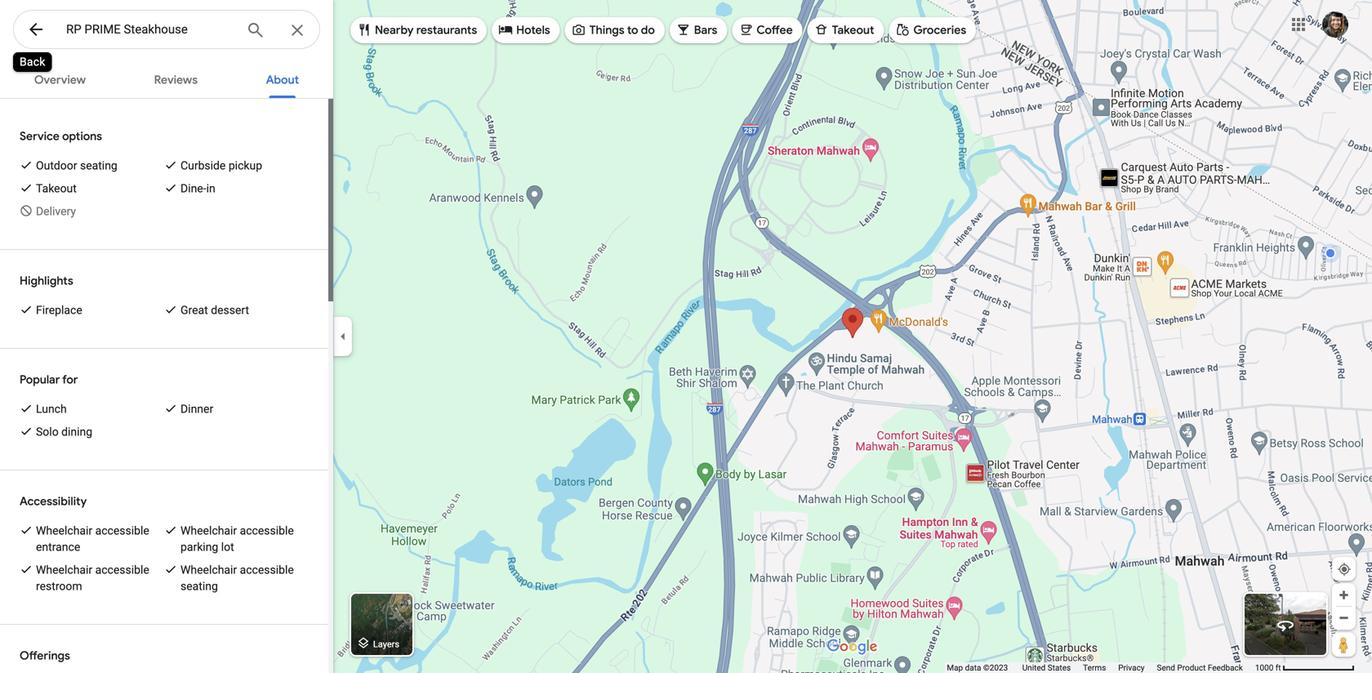 Task type: vqa. For each thing, say whether or not it's contained in the screenshot.
Offerings
yes



Task type: describe. For each thing, give the bounding box(es) containing it.
dessert
[[211, 304, 249, 317]]

accessible for wheelchair accessible seating
[[240, 563, 294, 577]]

send product feedback
[[1158, 663, 1244, 673]]

0 horizontal spatial seating
[[80, 159, 117, 172]]

 takeout
[[814, 21, 875, 39]]

 search field
[[13, 10, 320, 52]]

zoom in image
[[1338, 589, 1351, 601]]

outdoor seating
[[36, 159, 117, 172]]


[[896, 21, 911, 39]]

zoom out image
[[1338, 612, 1351, 624]]

has wheelchair accessible seating element
[[181, 562, 309, 595]]

data
[[966, 663, 982, 673]]

seating inside wheelchair accessible seating
[[181, 580, 218, 593]]

accessible for wheelchair accessible entrance
[[95, 524, 149, 538]]

solo dining
[[36, 425, 92, 439]]

service options
[[20, 129, 102, 144]]

rp prime steakhouse main content
[[0, 59, 333, 673]]

parking
[[181, 541, 218, 554]]

has wheelchair accessible parking lot element
[[181, 523, 309, 556]]

google account: giulia masi  
(giulia.masi@adept.ai) image
[[1323, 12, 1349, 38]]

show street view coverage image
[[1333, 632, 1356, 657]]

united
[[1023, 663, 1046, 673]]

united states
[[1023, 663, 1071, 673]]

offerings
[[20, 649, 70, 664]]

wheelchair for restroom
[[36, 563, 92, 577]]

coffee
[[757, 23, 793, 38]]


[[814, 21, 829, 39]]

has outdoor seating element
[[36, 158, 117, 174]]

serves dine-in element
[[181, 181, 215, 197]]

wheelchair accessible restroom
[[36, 563, 149, 593]]

great dessert
[[181, 304, 249, 317]]

no delivery element
[[36, 203, 76, 220]]

terms button
[[1084, 663, 1107, 673]]

in
[[206, 182, 215, 195]]

overview
[[34, 73, 86, 87]]

1000 ft
[[1256, 663, 1282, 673]]

wheelchair for parking
[[181, 524, 237, 538]]

about button
[[253, 59, 312, 98]]

reviews button
[[141, 59, 211, 98]]

popular for lunch element
[[36, 401, 67, 418]]

footer inside google maps element
[[947, 663, 1256, 673]]

1000 ft button
[[1256, 663, 1356, 673]]

to
[[627, 23, 639, 38]]

send
[[1158, 663, 1176, 673]]

lot
[[221, 541, 234, 554]]

 layers
[[356, 635, 400, 652]]


[[357, 21, 372, 39]]

wheelchair accessible parking lot
[[181, 524, 294, 554]]


[[676, 21, 691, 39]]

offers curbside pickup element
[[181, 158, 262, 174]]

outdoor
[[36, 159, 77, 172]]

dinner
[[181, 402, 213, 416]]

dining
[[61, 425, 92, 439]]

has wheelchair accessible restroom element
[[36, 562, 164, 595]]

map data ©2023
[[947, 663, 1011, 673]]

street view image
[[1276, 615, 1296, 635]]

 coffee
[[739, 21, 793, 39]]

privacy
[[1119, 663, 1145, 673]]

popular
[[20, 373, 60, 387]]

RP PRIME Steakhouse field
[[13, 10, 320, 50]]

 hotels
[[499, 21, 550, 39]]

©2023
[[984, 663, 1009, 673]]



Task type: locate. For each thing, give the bounding box(es) containing it.

[[356, 635, 371, 652]]

show your location image
[[1338, 562, 1352, 577]]

wheelchair
[[36, 524, 92, 538], [181, 524, 237, 538], [36, 563, 92, 577], [181, 563, 237, 577]]

accessible inside wheelchair accessible restroom
[[95, 563, 149, 577]]

great
[[181, 304, 208, 317]]

google maps element
[[0, 0, 1373, 673]]

serves great dessert element
[[181, 302, 249, 319]]

curbside pickup
[[181, 159, 262, 172]]

privacy button
[[1119, 663, 1145, 673]]

service
[[20, 129, 60, 144]]

seating
[[80, 159, 117, 172], [181, 580, 218, 593]]

wheelchair inside wheelchair accessible entrance
[[36, 524, 92, 538]]

1 horizontal spatial seating
[[181, 580, 218, 593]]

1000
[[1256, 663, 1274, 673]]

things
[[590, 23, 625, 38]]

curbside
[[181, 159, 226, 172]]

entrance
[[36, 541, 80, 554]]

lunch
[[36, 402, 67, 416]]

1 vertical spatial seating
[[181, 580, 218, 593]]

send product feedback button
[[1158, 663, 1244, 673]]

accessibility
[[20, 494, 87, 509]]

accessible for wheelchair accessible restroom
[[95, 563, 149, 577]]

good for solo dining element
[[36, 424, 92, 440]]

has fireplace element
[[36, 302, 82, 319]]

wheelchair inside wheelchair accessible parking lot
[[181, 524, 237, 538]]

 nearby restaurants
[[357, 21, 477, 39]]

footer containing map data ©2023
[[947, 663, 1256, 673]]

tab list containing overview
[[0, 59, 333, 98]]

footer
[[947, 663, 1256, 673]]

for
[[62, 373, 78, 387]]

do
[[641, 23, 655, 38]]

map
[[947, 663, 964, 673]]

ft
[[1276, 663, 1282, 673]]

fireplace
[[36, 304, 82, 317]]


[[572, 21, 586, 39]]

tab list
[[0, 59, 333, 98]]

accessible down 'has wheelchair accessible parking lot' element at the bottom left of the page
[[240, 563, 294, 577]]

accessible up 'has wheelchair accessible restroom' element
[[95, 524, 149, 538]]


[[499, 21, 513, 39]]

None field
[[66, 20, 233, 39]]

bars
[[694, 23, 718, 38]]

wheelchair up restroom
[[36, 563, 92, 577]]

nearby
[[375, 23, 414, 38]]

 things to do
[[572, 21, 655, 39]]

hotels
[[517, 23, 550, 38]]

accessible inside wheelchair accessible seating
[[240, 563, 294, 577]]

popular for dinner element
[[181, 401, 213, 418]]

solo
[[36, 425, 59, 439]]

dine-
[[181, 182, 206, 195]]

wheelchair up 'entrance'
[[36, 524, 92, 538]]

feedback
[[1208, 663, 1244, 673]]

dine-in
[[181, 182, 215, 195]]

accessible inside wheelchair accessible parking lot
[[240, 524, 294, 538]]

groceries
[[914, 23, 967, 38]]

wheelchair accessible entrance
[[36, 524, 149, 554]]

accessible down has wheelchair accessible entrance element
[[95, 563, 149, 577]]

popular for
[[20, 373, 78, 387]]


[[26, 18, 46, 41]]

overview button
[[21, 59, 99, 98]]

options
[[62, 129, 102, 144]]

accessible inside wheelchair accessible entrance
[[95, 524, 149, 538]]

offers takeout element
[[36, 181, 77, 197]]

none field inside rp prime steakhouse field
[[66, 20, 233, 39]]

takeout inside about rp prime steakhouse region
[[36, 182, 77, 195]]

wheelchair inside wheelchair accessible seating
[[181, 563, 237, 577]]

about
[[266, 73, 299, 87]]

0 horizontal spatial takeout
[[36, 182, 77, 195]]

takeout right 
[[832, 23, 875, 38]]

product
[[1178, 663, 1206, 673]]

takeout down "outdoor"
[[36, 182, 77, 195]]

wheelchair accessible seating
[[181, 563, 294, 593]]

united states button
[[1023, 663, 1071, 673]]

restaurants
[[417, 23, 477, 38]]

highlights
[[20, 274, 73, 288]]

states
[[1048, 663, 1071, 673]]

wheelchair for entrance
[[36, 524, 92, 538]]

wheelchair up the "parking"
[[181, 524, 237, 538]]

collapse side panel image
[[334, 328, 352, 346]]

tab list inside google maps element
[[0, 59, 333, 98]]

pickup
[[229, 159, 262, 172]]

about rp prime steakhouse region
[[0, 99, 333, 673]]

accessible
[[95, 524, 149, 538], [240, 524, 294, 538], [95, 563, 149, 577], [240, 563, 294, 577]]

1 horizontal spatial takeout
[[832, 23, 875, 38]]

layers
[[373, 639, 400, 650]]

wheelchair inside wheelchair accessible restroom
[[36, 563, 92, 577]]

wheelchair for seating
[[181, 563, 237, 577]]

 bars
[[676, 21, 718, 39]]

1 vertical spatial takeout
[[36, 182, 77, 195]]

seating down the "parking"
[[181, 580, 218, 593]]

 button
[[13, 10, 59, 52]]

accessible up has wheelchair accessible seating element on the bottom
[[240, 524, 294, 538]]

terms
[[1084, 663, 1107, 673]]

accessible for wheelchair accessible parking lot
[[240, 524, 294, 538]]

takeout
[[832, 23, 875, 38], [36, 182, 77, 195]]

delivery
[[36, 205, 76, 218]]

has wheelchair accessible entrance element
[[36, 523, 164, 556]]


[[739, 21, 754, 39]]

reviews
[[154, 73, 198, 87]]

 groceries
[[896, 21, 967, 39]]

takeout inside  takeout
[[832, 23, 875, 38]]

0 vertical spatial seating
[[80, 159, 117, 172]]

0 vertical spatial takeout
[[832, 23, 875, 38]]

seating down options
[[80, 159, 117, 172]]

restroom
[[36, 580, 82, 593]]

wheelchair down the "parking"
[[181, 563, 237, 577]]



